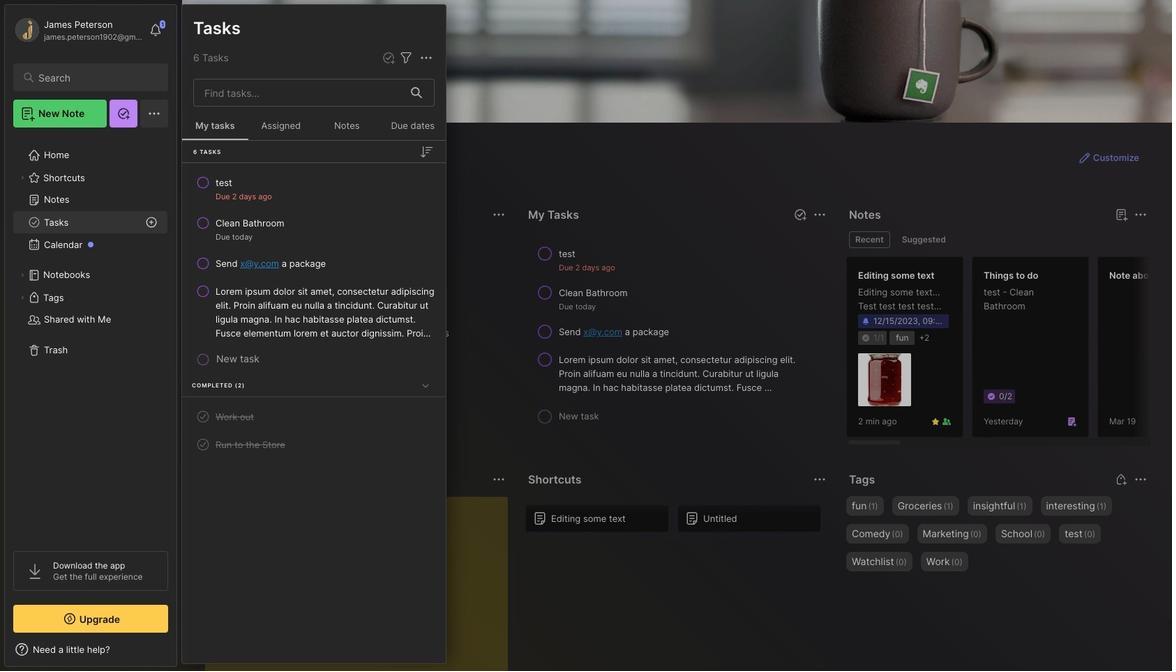 Task type: describe. For each thing, give the bounding box(es) containing it.
Find tasks… text field
[[196, 81, 403, 104]]

filter tasks image
[[398, 50, 415, 66]]

collapse 01_completed image
[[419, 379, 433, 393]]

2 tab from the left
[[896, 232, 952, 248]]

send x@y.com a package 2 cell
[[216, 257, 326, 271]]

new task image
[[382, 51, 396, 65]]

Filter tasks field
[[398, 50, 415, 66]]

test 0 cell
[[216, 176, 232, 190]]

Search text field
[[38, 71, 156, 84]]

run to the store 1 cell
[[216, 438, 285, 452]]

4 row from the top
[[188, 279, 440, 346]]

Sort options field
[[418, 143, 435, 160]]



Task type: vqa. For each thing, say whether or not it's contained in the screenshot.
sixth "row" from the bottom
yes



Task type: locate. For each thing, give the bounding box(es) containing it.
none search field inside the main element
[[38, 69, 156, 86]]

more actions and view options image
[[418, 50, 435, 66]]

tab list
[[849, 232, 1145, 248]]

Start writing… text field
[[216, 498, 507, 672]]

expand tags image
[[18, 294, 27, 302]]

main element
[[0, 0, 181, 672]]

1 tab from the left
[[849, 232, 890, 248]]

None search field
[[38, 69, 156, 86]]

row group
[[182, 141, 446, 470], [525, 240, 830, 437], [846, 257, 1172, 447], [525, 505, 830, 542]]

new task image
[[793, 208, 807, 222]]

6 row from the top
[[188, 433, 440, 458]]

1 horizontal spatial tab
[[896, 232, 952, 248]]

work out 0 cell
[[216, 410, 254, 424]]

clean bathroom 1 cell
[[216, 216, 284, 230]]

tab
[[849, 232, 890, 248], [896, 232, 952, 248]]

click to collapse image
[[176, 646, 187, 663]]

expand notebooks image
[[18, 271, 27, 280]]

More actions and view options field
[[415, 50, 435, 66]]

lorem ipsum dolor sit amet, consectetur adipiscing elit. proin alifuam eu nulla a tincidunt. curabitur ut ligula magna. in hac habitasse platea dictumst. fusce elementum lorem et auctor dignissim. proin eget mi id urna euismod consectetur. pellentesque porttitor ac urna quis fermentum: 3 cell
[[216, 285, 435, 341]]

tree
[[5, 136, 177, 539]]

sort options image
[[418, 143, 435, 160]]

2 row from the top
[[188, 211, 440, 248]]

5 row from the top
[[188, 405, 440, 430]]

Account field
[[13, 16, 142, 44]]

3 row from the top
[[188, 251, 440, 276]]

tree inside the main element
[[5, 136, 177, 539]]

0 horizontal spatial tab
[[849, 232, 890, 248]]

row
[[188, 170, 440, 208], [188, 211, 440, 248], [188, 251, 440, 276], [188, 279, 440, 346], [188, 405, 440, 430], [188, 433, 440, 458]]

1 row from the top
[[188, 170, 440, 208]]

WHAT'S NEW field
[[5, 639, 177, 662]]

thumbnail image
[[858, 354, 911, 407]]



